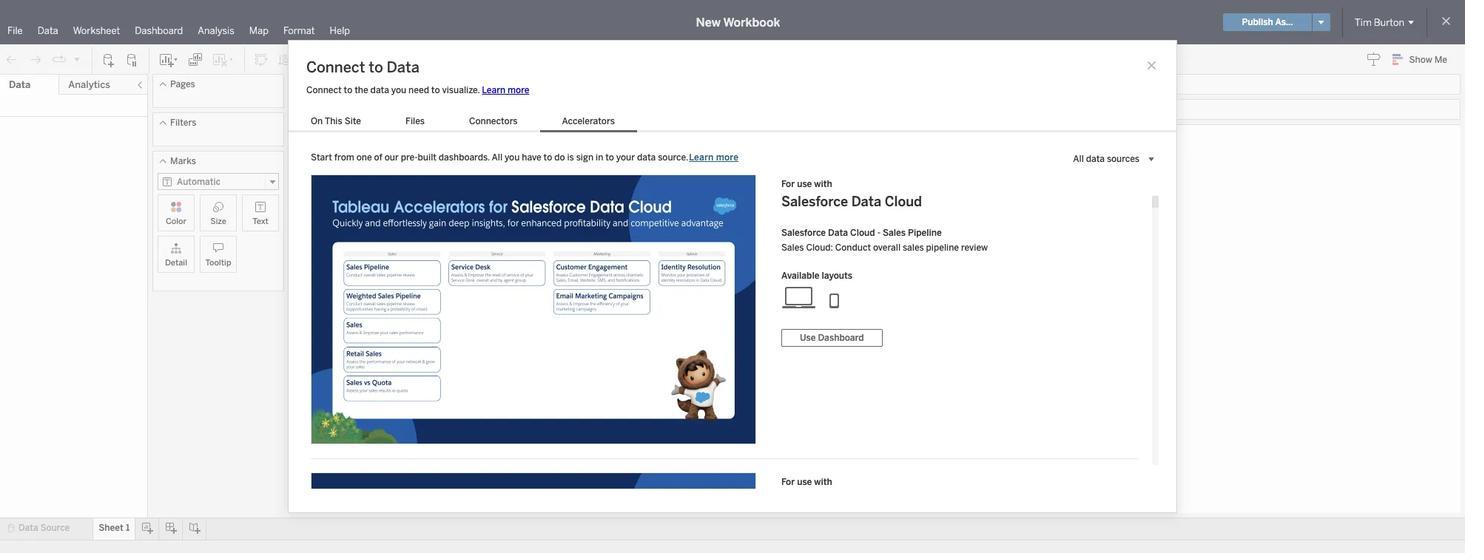 Task type: vqa. For each thing, say whether or not it's contained in the screenshot.
the right role
no



Task type: locate. For each thing, give the bounding box(es) containing it.
0 vertical spatial sheet
[[295, 132, 335, 153]]

pause auto updates image
[[125, 52, 140, 67]]

built
[[418, 152, 437, 163]]

list box
[[289, 113, 637, 132]]

1 right source
[[126, 523, 130, 534]]

1 vertical spatial you
[[505, 152, 520, 163]]

cloud inside for use with salesforce data cloud
[[885, 194, 922, 210]]

data right 'your'
[[637, 152, 656, 163]]

more up connectors
[[508, 85, 529, 95]]

1 horizontal spatial you
[[505, 152, 520, 163]]

salesforce inside salesforce data cloud - sales pipeline sales cloud: conduct overall sales pipeline review
[[781, 228, 826, 238]]

1 vertical spatial connect
[[306, 85, 342, 95]]

for for for use with
[[781, 477, 795, 488]]

sheet 1 right source
[[99, 523, 130, 534]]

0 vertical spatial for
[[781, 179, 795, 189]]

show me button
[[1386, 48, 1461, 71]]

1 vertical spatial sheet
[[99, 523, 124, 534]]

-
[[877, 228, 881, 238]]

replay animation image
[[52, 52, 67, 67], [73, 54, 81, 63]]

sheet
[[295, 132, 335, 153], [99, 523, 124, 534]]

data up redo icon
[[38, 25, 58, 36]]

cloud left -
[[850, 228, 875, 238]]

0 horizontal spatial sheet 1
[[99, 523, 130, 534]]

for inside for use with salesforce data cloud
[[781, 179, 795, 189]]

undo image
[[4, 52, 19, 67]]

data
[[38, 25, 58, 36], [387, 58, 420, 76], [9, 79, 31, 90], [852, 194, 881, 210], [828, 228, 848, 238], [19, 523, 38, 534]]

1 vertical spatial for
[[781, 477, 795, 488]]

0 vertical spatial learn
[[482, 85, 506, 95]]

totals image
[[325, 52, 343, 67]]

to left the
[[344, 85, 352, 95]]

help
[[330, 25, 350, 36]]

0 horizontal spatial 1
[[126, 523, 130, 534]]

visualize.
[[442, 85, 480, 95]]

0 horizontal spatial data
[[370, 85, 389, 95]]

1 vertical spatial learn more link
[[688, 152, 739, 164]]

learn more link
[[482, 85, 529, 95], [688, 152, 739, 164]]

0 vertical spatial salesforce
[[781, 194, 848, 210]]

0 vertical spatial you
[[391, 85, 406, 95]]

burton
[[1374, 17, 1405, 28]]

dashboard up the new worksheet icon
[[135, 25, 183, 36]]

1 vertical spatial use
[[797, 477, 812, 488]]

1 vertical spatial salesforce
[[781, 228, 826, 238]]

you
[[391, 85, 406, 95], [505, 152, 520, 163]]

use inside for use with salesforce data cloud
[[797, 179, 812, 189]]

dashboard right use
[[818, 333, 864, 343]]

learn
[[482, 85, 506, 95], [689, 152, 714, 163]]

cloud up pipeline at the top
[[885, 194, 922, 210]]

swap rows and columns image
[[254, 52, 269, 67]]

1 vertical spatial cloud
[[850, 228, 875, 238]]

0 vertical spatial with
[[814, 179, 832, 189]]

overall
[[873, 243, 901, 253]]

for use with salesforce data cloud
[[781, 179, 922, 210]]

available layouts
[[781, 271, 853, 281]]

1 vertical spatial sales
[[781, 243, 804, 253]]

2 use from the top
[[797, 477, 812, 488]]

0 vertical spatial more
[[508, 85, 529, 95]]

laptop image
[[781, 286, 817, 309]]

sheet 1 down "on"
[[295, 132, 347, 153]]

with inside for use with salesforce data cloud
[[814, 179, 832, 189]]

connect up rows
[[306, 85, 342, 95]]

publish as... button
[[1224, 13, 1312, 31]]

1 for from the top
[[781, 179, 795, 189]]

1 connect from the top
[[306, 58, 365, 76]]

text
[[253, 217, 268, 226]]

data
[[370, 85, 389, 95], [637, 152, 656, 163]]

1 vertical spatial with
[[814, 477, 832, 488]]

source.
[[658, 152, 688, 163]]

0 horizontal spatial you
[[391, 85, 406, 95]]

source
[[40, 523, 70, 534]]

tooltip
[[205, 258, 231, 268]]

1 horizontal spatial data
[[637, 152, 656, 163]]

pre-
[[401, 152, 418, 163]]

show
[[1409, 55, 1433, 65]]

data up the conduct at the top of page
[[828, 228, 848, 238]]

1 vertical spatial sheet 1
[[99, 523, 130, 534]]

0 horizontal spatial cloud
[[850, 228, 875, 238]]

with for for use with salesforce data cloud
[[814, 179, 832, 189]]

data guide image
[[1367, 52, 1381, 67]]

0 horizontal spatial dashboard
[[135, 25, 183, 36]]

0 vertical spatial use
[[797, 179, 812, 189]]

1 down on this site
[[338, 132, 347, 153]]

replay animation image up analytics
[[73, 54, 81, 63]]

sales
[[903, 243, 924, 253]]

you right all
[[505, 152, 520, 163]]

use
[[797, 179, 812, 189], [797, 477, 812, 488]]

learn up connectors
[[482, 85, 506, 95]]

0 vertical spatial data
[[370, 85, 389, 95]]

0 horizontal spatial learn more link
[[482, 85, 529, 95]]

show me
[[1409, 55, 1447, 65]]

you left need
[[391, 85, 406, 95]]

data up -
[[852, 194, 881, 210]]

map
[[249, 25, 269, 36]]

sheet right source
[[99, 523, 124, 534]]

replay animation image right redo icon
[[52, 52, 67, 67]]

0 vertical spatial 1
[[338, 132, 347, 153]]

for for for use with salesforce data cloud
[[781, 179, 795, 189]]

your
[[616, 152, 635, 163]]

sort ascending image
[[278, 52, 292, 67]]

for
[[781, 179, 795, 189], [781, 477, 795, 488]]

1 horizontal spatial cloud
[[885, 194, 922, 210]]

dashboard
[[135, 25, 183, 36], [818, 333, 864, 343]]

0 vertical spatial sales
[[883, 228, 906, 238]]

1 horizontal spatial sheet 1
[[295, 132, 347, 153]]

use
[[800, 333, 816, 343]]

1 salesforce from the top
[[781, 194, 848, 210]]

to left show labels icon
[[369, 58, 383, 76]]

1 vertical spatial more
[[716, 152, 739, 163]]

more right source.
[[716, 152, 739, 163]]

sales
[[883, 228, 906, 238], [781, 243, 804, 253]]

sign
[[576, 152, 594, 163]]

2 with from the top
[[814, 477, 832, 488]]

on this site
[[311, 116, 361, 127]]

redo image
[[28, 52, 43, 67]]

use dashboard
[[800, 333, 864, 343]]

1 vertical spatial 1
[[126, 523, 130, 534]]

data left source
[[19, 523, 38, 534]]

data inside salesforce data cloud - sales pipeline sales cloud: conduct overall sales pipeline review
[[828, 228, 848, 238]]

1 vertical spatial data
[[637, 152, 656, 163]]

data right the
[[370, 85, 389, 95]]

0 vertical spatial sheet 1
[[295, 132, 347, 153]]

1 use from the top
[[797, 179, 812, 189]]

use dashboard button
[[781, 329, 883, 347]]

pages
[[170, 79, 195, 90]]

connect
[[306, 58, 365, 76], [306, 85, 342, 95]]

workbook
[[723, 15, 780, 29]]

clear sheet image
[[212, 52, 235, 67]]

2 connect from the top
[[306, 85, 342, 95]]

cloud
[[885, 194, 922, 210], [850, 228, 875, 238]]

to
[[369, 58, 383, 76], [344, 85, 352, 95], [431, 85, 440, 95], [544, 152, 552, 163], [606, 152, 614, 163]]

more
[[508, 85, 529, 95], [716, 152, 739, 163]]

1 vertical spatial learn
[[689, 152, 714, 163]]

0 vertical spatial connect
[[306, 58, 365, 76]]

0 vertical spatial learn more link
[[482, 85, 529, 95]]

salesforce
[[781, 194, 848, 210], [781, 228, 826, 238]]

1 horizontal spatial 1
[[338, 132, 347, 153]]

conduct
[[835, 243, 871, 253]]

start from one of our pre-built dashboards. all you have to do is sign in to your data source. learn more
[[311, 152, 739, 163]]

1 horizontal spatial dashboard
[[818, 333, 864, 343]]

learn right source.
[[689, 152, 714, 163]]

connect to the data you need to visualize. learn more
[[306, 85, 529, 95]]

sheet down "on"
[[295, 132, 335, 153]]

1
[[338, 132, 347, 153], [126, 523, 130, 534]]

with
[[814, 179, 832, 189], [814, 477, 832, 488]]

columns
[[306, 79, 344, 90]]

1 horizontal spatial sheet
[[295, 132, 335, 153]]

sales left cloud:
[[781, 243, 804, 253]]

sheet 1
[[295, 132, 347, 153], [99, 523, 130, 534]]

1 horizontal spatial sales
[[883, 228, 906, 238]]

2 salesforce from the top
[[781, 228, 826, 238]]

0 horizontal spatial replay animation image
[[52, 52, 67, 67]]

1 horizontal spatial learn more link
[[688, 152, 739, 164]]

sales right -
[[883, 228, 906, 238]]

connectors
[[469, 116, 518, 127]]

0 vertical spatial cloud
[[885, 194, 922, 210]]

salesforce data cloud - service desk image
[[312, 474, 756, 554]]

1 vertical spatial dashboard
[[818, 333, 864, 343]]

2 for from the top
[[781, 477, 795, 488]]

1 horizontal spatial more
[[716, 152, 739, 163]]

use for for use with salesforce data cloud
[[797, 179, 812, 189]]

1 with from the top
[[814, 179, 832, 189]]

connect up the columns
[[306, 58, 365, 76]]

cloud:
[[806, 243, 833, 253]]



Task type: describe. For each thing, give the bounding box(es) containing it.
detail
[[165, 258, 187, 268]]

to right need
[[431, 85, 440, 95]]

data source
[[19, 523, 70, 534]]

with for for use with
[[814, 477, 832, 488]]

new workbook
[[696, 15, 780, 29]]

new worksheet image
[[158, 52, 179, 67]]

data down 'undo' icon
[[9, 79, 31, 90]]

for use with
[[781, 477, 832, 488]]

1 horizontal spatial learn
[[689, 152, 714, 163]]

highlight image
[[361, 52, 378, 67]]

to right the "in"
[[606, 152, 614, 163]]

in
[[596, 152, 603, 163]]

this
[[325, 116, 342, 127]]

tim burton
[[1355, 17, 1405, 28]]

dashboards.
[[439, 152, 490, 163]]

tim
[[1355, 17, 1372, 28]]

connect for connect to data
[[306, 58, 365, 76]]

files
[[406, 116, 425, 127]]

from
[[334, 152, 354, 163]]

all
[[492, 152, 503, 163]]

show labels image
[[387, 52, 402, 67]]

1 horizontal spatial replay animation image
[[73, 54, 81, 63]]

color
[[166, 217, 186, 226]]

new
[[696, 15, 721, 29]]

0 horizontal spatial sheet
[[99, 523, 124, 534]]

pipeline
[[908, 228, 942, 238]]

do
[[554, 152, 565, 163]]

format
[[283, 25, 315, 36]]

cloud inside salesforce data cloud - sales pipeline sales cloud: conduct overall sales pipeline review
[[850, 228, 875, 238]]

worksheet
[[73, 25, 120, 36]]

data inside for use with salesforce data cloud
[[852, 194, 881, 210]]

our
[[385, 152, 399, 163]]

to left do
[[544, 152, 552, 163]]

salesforce data cloud - sales pipeline image
[[312, 175, 756, 444]]

filters
[[170, 118, 196, 128]]

salesforce data cloud - sales pipeline sales cloud: conduct overall sales pipeline review
[[781, 228, 988, 253]]

connect for connect to the data you need to visualize. learn more
[[306, 85, 342, 95]]

salesforce inside for use with salesforce data cloud
[[781, 194, 848, 210]]

0 horizontal spatial more
[[508, 85, 529, 95]]

analytics
[[68, 79, 110, 90]]

of
[[374, 152, 383, 163]]

site
[[345, 116, 361, 127]]

phone image
[[817, 286, 853, 309]]

is
[[567, 152, 574, 163]]

me
[[1435, 55, 1447, 65]]

size
[[210, 217, 226, 226]]

dashboard inside use dashboard button
[[818, 333, 864, 343]]

need
[[409, 85, 429, 95]]

review
[[961, 243, 988, 253]]

learn more link for connect to the data you need to visualize. learn more
[[482, 85, 529, 95]]

collapse image
[[135, 81, 144, 90]]

use for for use with
[[797, 477, 812, 488]]

pipeline
[[926, 243, 959, 253]]

start
[[311, 152, 332, 163]]

rows
[[306, 104, 329, 115]]

learn more link for start from one of our pre-built dashboards. all you have to do is sign in to your data source. learn more
[[688, 152, 739, 164]]

0 vertical spatial dashboard
[[135, 25, 183, 36]]

as...
[[1275, 17, 1293, 27]]

0 horizontal spatial learn
[[482, 85, 506, 95]]

on
[[311, 116, 323, 127]]

analysis
[[198, 25, 234, 36]]

available
[[781, 271, 820, 281]]

the
[[355, 85, 368, 95]]

layouts
[[822, 271, 853, 281]]

publish as...
[[1242, 17, 1293, 27]]

new data source image
[[101, 52, 116, 67]]

publish
[[1242, 17, 1273, 27]]

connect to data
[[306, 58, 420, 76]]

have
[[522, 152, 541, 163]]

duplicate image
[[188, 52, 203, 67]]

format workbook image
[[411, 52, 426, 67]]

0 horizontal spatial sales
[[781, 243, 804, 253]]

file
[[7, 25, 23, 36]]

sort descending image
[[301, 52, 316, 67]]

marks
[[170, 156, 196, 167]]

accelerators
[[562, 116, 615, 127]]

list box containing on this site
[[289, 113, 637, 132]]

data up 'connect to the data you need to visualize. learn more'
[[387, 58, 420, 76]]

one
[[357, 152, 372, 163]]



